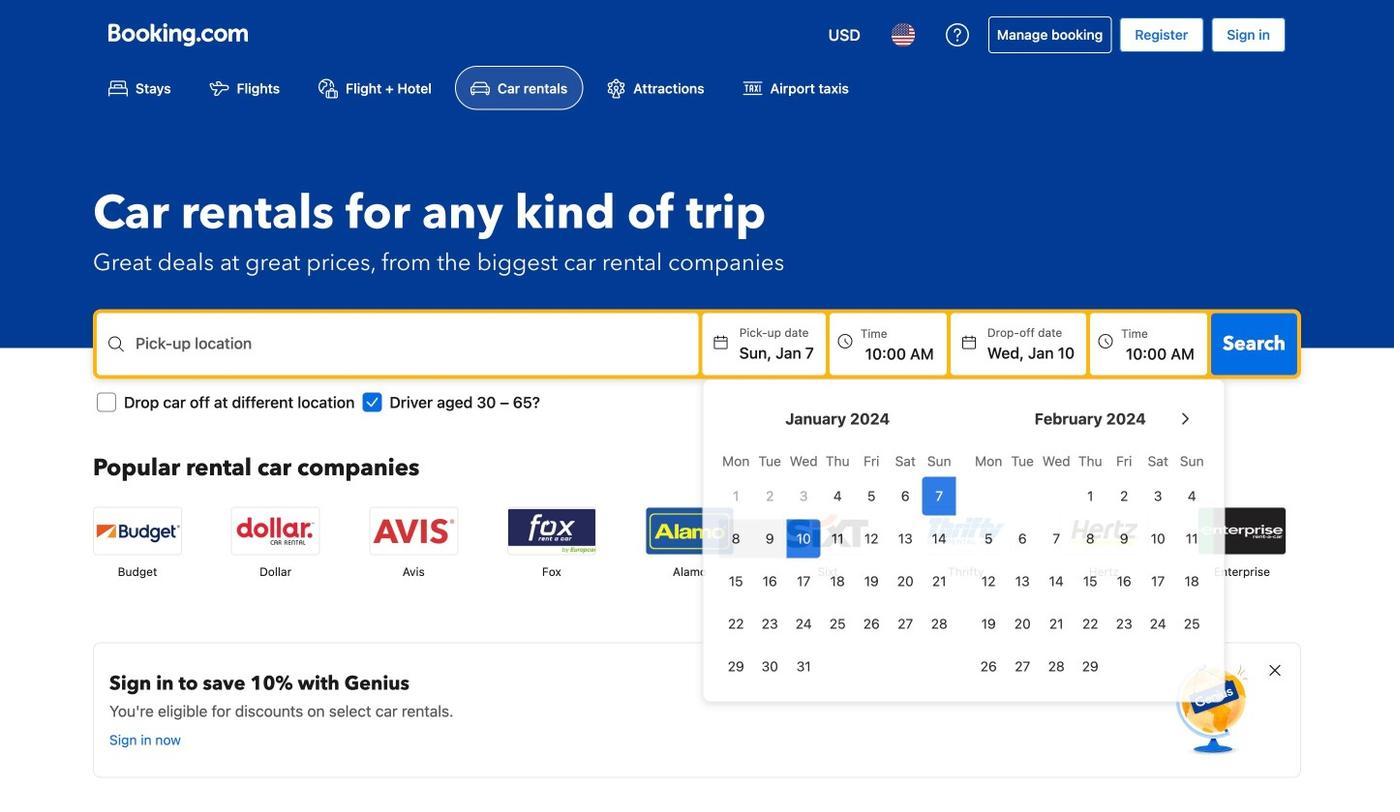 Task type: describe. For each thing, give the bounding box(es) containing it.
5 January 2024 checkbox
[[855, 477, 889, 515]]

16 January 2024 checkbox
[[753, 562, 787, 601]]

26 January 2024 checkbox
[[855, 605, 889, 643]]

24 January 2024 checkbox
[[787, 605, 821, 643]]

8 February 2024 checkbox
[[1074, 519, 1108, 558]]

Pick-up location field
[[136, 344, 699, 367]]

hertz logo image
[[1061, 508, 1148, 554]]

25 January 2024 checkbox
[[821, 605, 855, 643]]

2 January 2024 checkbox
[[753, 477, 787, 515]]

sixt logo image
[[785, 508, 872, 554]]

30 January 2024 checkbox
[[753, 647, 787, 686]]

5 February 2024 checkbox
[[972, 519, 1006, 558]]

alamo logo image
[[646, 508, 734, 554]]

13 February 2024 checkbox
[[1006, 562, 1040, 601]]

thrifty logo image
[[923, 508, 1010, 554]]

8 January 2024 checkbox
[[719, 519, 753, 558]]

1 February 2024 checkbox
[[1074, 477, 1108, 515]]

9 February 2024 checkbox
[[1108, 519, 1141, 558]]

4 January 2024 checkbox
[[821, 477, 855, 515]]

19 February 2024 checkbox
[[972, 605, 1006, 643]]

25 February 2024 checkbox
[[1175, 605, 1209, 643]]

1 grid from the left
[[719, 442, 956, 686]]

fox logo image
[[508, 508, 595, 554]]

11 February 2024 checkbox
[[1175, 519, 1209, 558]]

6 February 2024 checkbox
[[1006, 519, 1040, 558]]

enterprise logo image
[[1199, 508, 1286, 554]]

3 February 2024 checkbox
[[1141, 477, 1175, 515]]

29 February 2024 checkbox
[[1074, 647, 1108, 686]]

22 February 2024 checkbox
[[1074, 605, 1108, 643]]

20 February 2024 checkbox
[[1006, 605, 1040, 643]]

14 February 2024 checkbox
[[1040, 562, 1074, 601]]

6 January 2024 checkbox
[[889, 477, 923, 515]]

21 February 2024 checkbox
[[1040, 605, 1074, 643]]

17 February 2024 checkbox
[[1141, 562, 1175, 601]]

7 February 2024 checkbox
[[1040, 519, 1074, 558]]

12 February 2024 checkbox
[[972, 562, 1006, 601]]



Task type: locate. For each thing, give the bounding box(es) containing it.
10 January 2024 checkbox
[[787, 519, 821, 558]]

3 January 2024 checkbox
[[787, 477, 821, 515]]

14 January 2024 checkbox
[[923, 519, 956, 558]]

13 January 2024 checkbox
[[889, 519, 923, 558]]

budget logo image
[[94, 508, 181, 554]]

12 January 2024 checkbox
[[855, 519, 889, 558]]

24 February 2024 checkbox
[[1141, 605, 1175, 643]]

1 January 2024 checkbox
[[719, 477, 753, 515]]

15 January 2024 checkbox
[[719, 562, 753, 601]]

11 January 2024 checkbox
[[821, 519, 855, 558]]

booking.com online hotel reservations image
[[108, 23, 248, 46]]

2 February 2024 checkbox
[[1108, 477, 1141, 515]]

15 February 2024 checkbox
[[1074, 562, 1108, 601]]

0 horizontal spatial grid
[[719, 442, 956, 686]]

1 horizontal spatial grid
[[972, 442, 1209, 686]]

4 February 2024 checkbox
[[1175, 477, 1209, 515]]

28 February 2024 checkbox
[[1040, 647, 1074, 686]]

26 February 2024 checkbox
[[972, 647, 1006, 686]]

cell
[[923, 473, 956, 515], [719, 515, 753, 558], [753, 515, 787, 558], [787, 515, 821, 558]]

dollar logo image
[[232, 508, 319, 554]]

31 January 2024 checkbox
[[787, 647, 821, 686]]

9 January 2024 checkbox
[[753, 519, 787, 558]]

20 January 2024 checkbox
[[889, 562, 923, 601]]

27 February 2024 checkbox
[[1006, 647, 1040, 686]]

29 January 2024 checkbox
[[719, 647, 753, 686]]

18 February 2024 checkbox
[[1175, 562, 1209, 601]]

21 January 2024 checkbox
[[923, 562, 956, 601]]

grid
[[719, 442, 956, 686], [972, 442, 1209, 686]]

10 February 2024 checkbox
[[1141, 519, 1175, 558]]

7 January 2024 checkbox
[[923, 477, 956, 515]]

avis logo image
[[370, 508, 457, 554]]

23 February 2024 checkbox
[[1108, 605, 1141, 643]]

18 January 2024 checkbox
[[821, 562, 855, 601]]

27 January 2024 checkbox
[[889, 605, 923, 643]]

16 February 2024 checkbox
[[1108, 562, 1141, 601]]

22 January 2024 checkbox
[[719, 605, 753, 643]]

28 January 2024 checkbox
[[923, 605, 956, 643]]

17 January 2024 checkbox
[[787, 562, 821, 601]]

19 January 2024 checkbox
[[855, 562, 889, 601]]

23 January 2024 checkbox
[[753, 605, 787, 643]]

2 grid from the left
[[972, 442, 1209, 686]]



Task type: vqa. For each thing, say whether or not it's contained in the screenshot.
1st 29 from the right
no



